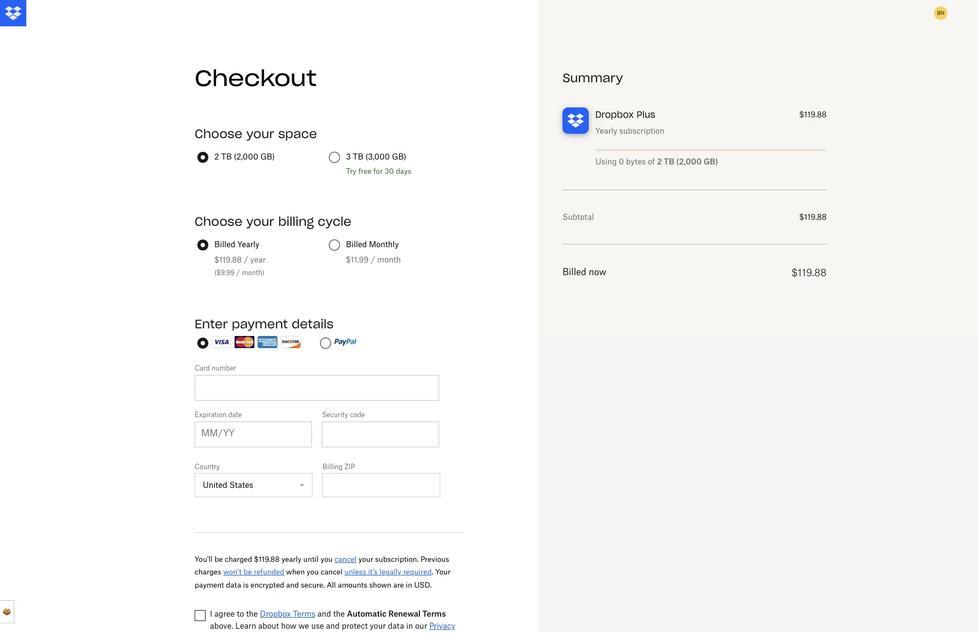 Task type: describe. For each thing, give the bounding box(es) containing it.
gb) inside the "summary" "list"
[[704, 157, 719, 166]]

$119.88 / year ($9.99 / month)
[[215, 255, 266, 277]]

0 horizontal spatial 2
[[215, 152, 219, 161]]

secure.
[[301, 581, 325, 590]]

charged
[[225, 555, 252, 564]]

tb for 2
[[221, 152, 232, 161]]

try
[[346, 167, 357, 176]]

to
[[237, 610, 244, 619]]

above.
[[210, 622, 233, 631]]

days
[[396, 167, 412, 176]]

required
[[404, 568, 432, 577]]

. your payment data is encrypted and secure. all amounts shown are in usd.
[[195, 568, 451, 590]]

/ for year
[[244, 255, 248, 264]]

summary
[[563, 70, 624, 86]]

3
[[346, 152, 351, 161]]

free
[[359, 167, 372, 176]]

choose for choose your billing cycle
[[195, 214, 243, 229]]

your up billed yearly
[[246, 214, 275, 229]]

1 terms from the left
[[293, 610, 316, 619]]

0 horizontal spatial yearly
[[238, 240, 260, 249]]

and for encrypted
[[286, 581, 299, 590]]

bn button
[[933, 4, 950, 22]]

when
[[286, 568, 305, 577]]

in inside . your payment data is encrypted and secure. all amounts shown are in usd.
[[406, 581, 413, 590]]

Billed Yearly radio
[[198, 240, 209, 251]]

$11.99
[[346, 255, 369, 264]]

yearly
[[282, 555, 302, 564]]

subscription
[[620, 126, 665, 136]]

1 the from the left
[[246, 610, 258, 619]]

choose for choose your space
[[195, 126, 243, 142]]

dropbox inside i agree to the dropbox terms and the automatic renewal terms above. learn about how we use and protect your data in our
[[260, 610, 291, 619]]

you'll be charged $119.88 yearly until you cancel
[[195, 555, 357, 564]]

data inside . your payment data is encrypted and secure. all amounts shown are in usd.
[[226, 581, 241, 590]]

automatic
[[347, 610, 387, 619]]

summary list
[[563, 70, 827, 282]]

subscription.
[[375, 555, 419, 564]]

billed yearly
[[215, 240, 260, 249]]

(3,000
[[366, 152, 390, 161]]

learn
[[236, 622, 256, 631]]

gb) for 3 tb (3,000 gb)
[[392, 152, 407, 161]]

is
[[243, 581, 249, 590]]

dropbox terms link
[[260, 610, 316, 619]]

0 horizontal spatial (2,000
[[234, 152, 259, 161]]

agree
[[215, 610, 235, 619]]

checkout
[[195, 64, 317, 92]]

0 vertical spatial you
[[321, 555, 333, 564]]

mastercard image
[[235, 337, 255, 349]]

(2,000 inside the "summary" "list"
[[677, 157, 702, 166]]

plus
[[637, 109, 656, 120]]

won't be refunded link
[[223, 568, 285, 577]]

billing
[[278, 214, 314, 229]]

details
[[292, 317, 334, 332]]

all
[[327, 581, 336, 590]]

our
[[415, 622, 428, 631]]

billed now
[[563, 267, 607, 278]]

amex image
[[258, 337, 278, 349]]

year
[[250, 255, 266, 264]]

using
[[596, 157, 617, 166]]

billed for billed now
[[563, 267, 587, 278]]

in inside i agree to the dropbox terms and the automatic renewal terms above. learn about how we use and protect your data in our
[[407, 622, 413, 631]]

amounts
[[338, 581, 368, 590]]

enter
[[195, 317, 228, 332]]

billed for billed monthly
[[346, 240, 367, 249]]

are
[[394, 581, 404, 590]]

2 tb (2,000 gb)
[[215, 152, 275, 161]]

privacy link
[[210, 622, 456, 633]]

0 horizontal spatial you
[[307, 568, 319, 577]]

0 vertical spatial payment
[[232, 317, 288, 332]]

now
[[589, 267, 607, 278]]

progress bar inside the "summary" "list"
[[596, 149, 827, 151]]

paypal image
[[335, 338, 357, 347]]

using 0 bytes of 2 tb (2,000 gb)
[[596, 157, 719, 166]]

country
[[195, 463, 220, 471]]

i
[[210, 610, 212, 619]]

subtotal
[[563, 212, 595, 222]]

use
[[311, 622, 324, 631]]

monthly
[[369, 240, 399, 249]]

/ for month
[[371, 255, 375, 264]]

0
[[619, 157, 625, 166]]

bytes
[[627, 157, 646, 166]]

your up 2 tb (2,000 gb) at the left
[[246, 126, 275, 142]]

billing zip
[[323, 463, 355, 471]]

Billing ZIP text field
[[323, 474, 440, 498]]

unless
[[345, 568, 367, 577]]

dropbox inside the "summary" "list"
[[596, 109, 635, 120]]

enter payment details
[[195, 317, 334, 332]]

$11.99 / month
[[346, 255, 401, 264]]

billed monthly
[[346, 240, 399, 249]]

privacy
[[210, 622, 456, 633]]



Task type: vqa. For each thing, say whether or not it's contained in the screenshot.
name button
no



Task type: locate. For each thing, give the bounding box(es) containing it.
your
[[436, 568, 451, 577]]

encrypted
[[251, 581, 285, 590]]

1 horizontal spatial gb)
[[392, 152, 407, 161]]

you'll
[[195, 555, 213, 564]]

and down when
[[286, 581, 299, 590]]

billed inside the "summary" "list"
[[563, 267, 587, 278]]

data inside i agree to the dropbox terms and the automatic renewal terms above. learn about how we use and protect your data in our
[[388, 622, 404, 631]]

(2,000
[[234, 152, 259, 161], [677, 157, 702, 166]]

0 horizontal spatial data
[[226, 581, 241, 590]]

choose your billing cycle
[[195, 214, 352, 229]]

1 horizontal spatial you
[[321, 555, 333, 564]]

0 vertical spatial data
[[226, 581, 241, 590]]

2 vertical spatial and
[[326, 622, 340, 631]]

visa image
[[212, 337, 232, 349]]

usd.
[[415, 581, 432, 590]]

month)
[[242, 269, 265, 277]]

choose
[[195, 126, 243, 142], [195, 214, 243, 229]]

cancel up unless
[[335, 555, 357, 564]]

1 horizontal spatial yearly
[[596, 126, 618, 136]]

1 choose from the top
[[195, 126, 243, 142]]

0 horizontal spatial tb
[[221, 152, 232, 161]]

in right are
[[406, 581, 413, 590]]

2 horizontal spatial gb)
[[704, 157, 719, 166]]

1 horizontal spatial (2,000
[[677, 157, 702, 166]]

0 vertical spatial dropbox
[[596, 109, 635, 120]]

and right the use
[[326, 622, 340, 631]]

3 TB (3,000 GB) radio
[[329, 152, 340, 163]]

legally
[[380, 568, 402, 577]]

you up won't be refunded when you cancel unless it's legally required
[[321, 555, 333, 564]]

and up the use
[[318, 610, 331, 619]]

option group
[[193, 336, 465, 363]]

data down renewal
[[388, 622, 404, 631]]

30
[[385, 167, 394, 176]]

and inside . your payment data is encrypted and secure. all amounts shown are in usd.
[[286, 581, 299, 590]]

0 horizontal spatial be
[[215, 555, 223, 564]]

your inside "your subscription. previous charges"
[[359, 555, 374, 564]]

0 horizontal spatial /
[[237, 269, 240, 277]]

1 vertical spatial be
[[244, 568, 252, 577]]

billed right the billed yearly option at the top of page
[[215, 240, 236, 249]]

/ left year at left
[[244, 255, 248, 264]]

tb right of
[[664, 157, 675, 166]]

1 horizontal spatial 2
[[658, 157, 662, 166]]

previous
[[421, 555, 450, 564]]

terms up our
[[423, 610, 446, 619]]

dropbox plus
[[596, 109, 656, 120]]

0 vertical spatial in
[[406, 581, 413, 590]]

1 vertical spatial payment
[[195, 581, 224, 590]]

2 in from the top
[[407, 622, 413, 631]]

in left our
[[407, 622, 413, 631]]

tb inside the "summary" "list"
[[664, 157, 675, 166]]

2 choose from the top
[[195, 214, 243, 229]]

2 TB (2,000 GB) radio
[[198, 152, 209, 163]]

your
[[246, 126, 275, 142], [246, 214, 275, 229], [359, 555, 374, 564], [370, 622, 386, 631]]

payment down charges at the left of page
[[195, 581, 224, 590]]

yearly subscription
[[596, 126, 665, 136]]

renewal
[[389, 610, 421, 619]]

payment
[[232, 317, 288, 332], [195, 581, 224, 590]]

you
[[321, 555, 333, 564], [307, 568, 319, 577]]

1 vertical spatial yearly
[[238, 240, 260, 249]]

and for terms
[[318, 610, 331, 619]]

cancel link
[[335, 555, 357, 564]]

0 horizontal spatial the
[[246, 610, 258, 619]]

the
[[246, 610, 258, 619], [333, 610, 345, 619]]

0 horizontal spatial dropbox
[[260, 610, 291, 619]]

2 terms from the left
[[423, 610, 446, 619]]

1 vertical spatial data
[[388, 622, 404, 631]]

gb)
[[261, 152, 275, 161], [392, 152, 407, 161], [704, 157, 719, 166]]

protect
[[342, 622, 368, 631]]

0 horizontal spatial gb)
[[261, 152, 275, 161]]

charges
[[195, 568, 221, 577]]

1 vertical spatial you
[[307, 568, 319, 577]]

dropbox up about
[[260, 610, 291, 619]]

data
[[226, 581, 241, 590], [388, 622, 404, 631]]

1 horizontal spatial data
[[388, 622, 404, 631]]

for
[[374, 167, 383, 176]]

1 in from the top
[[406, 581, 413, 590]]

shown
[[370, 581, 392, 590]]

0 horizontal spatial billed
[[215, 240, 236, 249]]

2 right of
[[658, 157, 662, 166]]

/ down 'billed monthly' at the left
[[371, 255, 375, 264]]

won't
[[223, 568, 242, 577]]

won't be refunded when you cancel unless it's legally required
[[223, 568, 432, 577]]

it's
[[368, 568, 378, 577]]

2 the from the left
[[333, 610, 345, 619]]

1 vertical spatial cancel
[[321, 568, 343, 577]]

2 horizontal spatial billed
[[563, 267, 587, 278]]

dropbox up yearly subscription at the right top
[[596, 109, 635, 120]]

billed for billed yearly
[[215, 240, 236, 249]]

be up is
[[244, 568, 252, 577]]

terms up we
[[293, 610, 316, 619]]

/
[[244, 255, 248, 264], [371, 255, 375, 264], [237, 269, 240, 277]]

billed left now
[[563, 267, 587, 278]]

try free for 30 days
[[346, 167, 412, 176]]

choose your space
[[195, 126, 317, 142]]

1 vertical spatial dropbox
[[260, 610, 291, 619]]

data left is
[[226, 581, 241, 590]]

unless it's legally required link
[[345, 568, 432, 577]]

yearly up year at left
[[238, 240, 260, 249]]

until
[[304, 555, 319, 564]]

payment inside . your payment data is encrypted and secure. all amounts shown are in usd.
[[195, 581, 224, 590]]

choose up the billed yearly option at the top of page
[[195, 214, 243, 229]]

yearly down dropbox plus
[[596, 126, 618, 136]]

billed up $11.99
[[346, 240, 367, 249]]

how
[[281, 622, 297, 631]]

choose up 2 tb (2,000 gb) radio
[[195, 126, 243, 142]]

(2,000 right of
[[677, 157, 702, 166]]

discover image
[[281, 337, 301, 349]]

billing
[[323, 463, 343, 471]]

tb right 3
[[353, 152, 364, 161]]

be
[[215, 555, 223, 564], [244, 568, 252, 577]]

we
[[299, 622, 309, 631]]

your down automatic
[[370, 622, 386, 631]]

2
[[215, 152, 219, 161], [658, 157, 662, 166]]

0 horizontal spatial payment
[[195, 581, 224, 590]]

refunded
[[254, 568, 285, 577]]

zip
[[345, 463, 355, 471]]

2 inside the "summary" "list"
[[658, 157, 662, 166]]

be right you'll
[[215, 555, 223, 564]]

1 horizontal spatial payment
[[232, 317, 288, 332]]

$11.99 / month radio
[[329, 240, 340, 251]]

1 vertical spatial in
[[407, 622, 413, 631]]

($9.99
[[215, 269, 235, 277]]

be for won't
[[244, 568, 252, 577]]

1 vertical spatial and
[[318, 610, 331, 619]]

0 horizontal spatial terms
[[293, 610, 316, 619]]

about
[[258, 622, 279, 631]]

1 vertical spatial choose
[[195, 214, 243, 229]]

$119.88 inside $119.88 / year ($9.99 / month)
[[215, 255, 242, 264]]

space
[[278, 126, 317, 142]]

0 vertical spatial and
[[286, 581, 299, 590]]

of
[[648, 157, 656, 166]]

month
[[378, 255, 401, 264]]

2 right 2 tb (2,000 gb) radio
[[215, 152, 219, 161]]

$119.88
[[800, 110, 827, 119], [800, 212, 827, 222], [215, 255, 242, 264], [792, 267, 827, 279], [254, 555, 280, 564]]

1 horizontal spatial tb
[[353, 152, 364, 161]]

you up secure.
[[307, 568, 319, 577]]

3 tb (3,000 gb)
[[346, 152, 407, 161]]

be for you'll
[[215, 555, 223, 564]]

bn
[[938, 9, 945, 16]]

tb for 3
[[353, 152, 364, 161]]

0 vertical spatial be
[[215, 555, 223, 564]]

0 vertical spatial cancel
[[335, 555, 357, 564]]

billed
[[215, 240, 236, 249], [346, 240, 367, 249], [563, 267, 587, 278]]

(2,000 down choose your space
[[234, 152, 259, 161]]

1 horizontal spatial the
[[333, 610, 345, 619]]

cancel up all
[[321, 568, 343, 577]]

cycle
[[318, 214, 352, 229]]

dropbox
[[596, 109, 635, 120], [260, 610, 291, 619]]

.
[[432, 568, 434, 577]]

the up privacy link
[[333, 610, 345, 619]]

0 vertical spatial yearly
[[596, 126, 618, 136]]

1 horizontal spatial terms
[[423, 610, 446, 619]]

gb) for 2 tb (2,000 gb)
[[261, 152, 275, 161]]

your inside i agree to the dropbox terms and the automatic renewal terms above. learn about how we use and protect your data in our
[[370, 622, 386, 631]]

2 horizontal spatial tb
[[664, 157, 675, 166]]

payment up amex icon
[[232, 317, 288, 332]]

your subscription. previous charges
[[195, 555, 450, 577]]

1 horizontal spatial dropbox
[[596, 109, 635, 120]]

0 vertical spatial choose
[[195, 126, 243, 142]]

your up it's
[[359, 555, 374, 564]]

progress bar
[[596, 149, 827, 151]]

tb right 2 tb (2,000 gb) radio
[[221, 152, 232, 161]]

i agree to the dropbox terms and the automatic renewal terms above. learn about how we use and protect your data in our
[[210, 610, 446, 631]]

in
[[406, 581, 413, 590], [407, 622, 413, 631]]

None radio
[[198, 338, 209, 349], [320, 338, 331, 349], [198, 338, 209, 349], [320, 338, 331, 349]]

1 horizontal spatial /
[[244, 255, 248, 264]]

terms
[[293, 610, 316, 619], [423, 610, 446, 619]]

2 horizontal spatial /
[[371, 255, 375, 264]]

1 horizontal spatial be
[[244, 568, 252, 577]]

/ right ($9.99
[[237, 269, 240, 277]]

1 horizontal spatial billed
[[346, 240, 367, 249]]

the right the to
[[246, 610, 258, 619]]

yearly inside the "summary" "list"
[[596, 126, 618, 136]]



